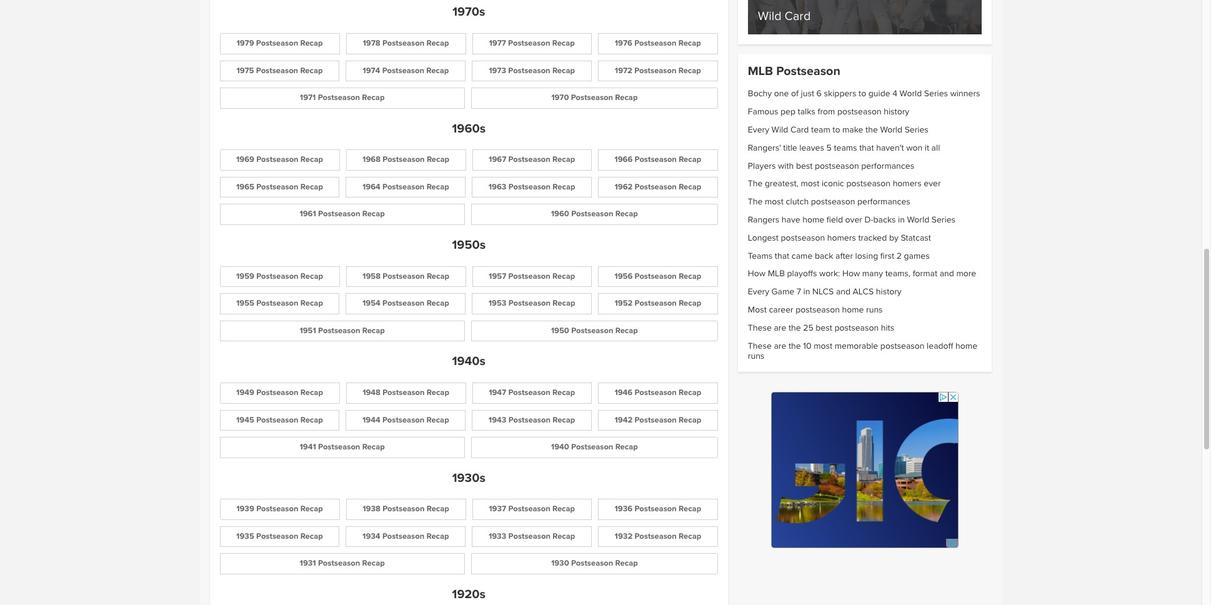Task type: describe. For each thing, give the bounding box(es) containing it.
1930 postseason recap
[[551, 559, 638, 569]]

1946 postseason recap button
[[598, 383, 718, 404]]

1932 postseason recap link
[[595, 523, 721, 550]]

winners
[[951, 88, 981, 99]]

1953 postseason recap button
[[472, 293, 592, 314]]

2 how from the left
[[843, 268, 860, 279]]

1970s
[[453, 5, 485, 20]]

postseason for 1975
[[256, 65, 298, 75]]

1939 postseason recap link
[[217, 496, 343, 523]]

1962 postseason recap
[[615, 182, 702, 192]]

postseason inside these are the 10 most memorable postseason leadoff home runs
[[881, 341, 925, 351]]

rangers have home field over d-backs in world series link
[[748, 214, 956, 225]]

talks
[[798, 106, 816, 117]]

recap for 1930 postseason recap
[[616, 559, 638, 569]]

1952 postseason recap button
[[598, 293, 718, 314]]

1963 postseason recap
[[489, 182, 576, 192]]

career
[[769, 305, 794, 315]]

1971
[[300, 93, 316, 103]]

greatest,
[[765, 178, 799, 189]]

1965 postseason recap button
[[220, 177, 340, 198]]

leaves
[[800, 142, 825, 153]]

1932 postseason recap button
[[598, 526, 718, 547]]

postseason for 1943
[[509, 415, 551, 425]]

teams,
[[886, 268, 911, 279]]

postseason for 1938
[[383, 504, 425, 514]]

performances for players with best postseason performances
[[862, 160, 915, 171]]

1959 postseason recap button
[[220, 266, 340, 287]]

1 horizontal spatial home
[[843, 305, 864, 315]]

after
[[836, 250, 853, 261]]

1950 postseason recap
[[551, 326, 638, 336]]

7
[[797, 286, 802, 297]]

1955 postseason recap button
[[220, 293, 340, 314]]

postseason for 1955
[[256, 298, 299, 308]]

postseason for 1976
[[635, 38, 677, 48]]

1950s
[[452, 238, 486, 253]]

1943 postseason recap button
[[472, 410, 592, 431]]

recap for 1953 postseason recap
[[553, 298, 576, 308]]

1933 postseason recap button
[[472, 526, 592, 547]]

1947 postseason recap button
[[472, 383, 592, 404]]

team
[[812, 124, 831, 135]]

recap for 1971 postseason recap
[[362, 93, 385, 103]]

recap for 1940 postseason recap
[[616, 442, 638, 452]]

many
[[863, 268, 883, 279]]

postseason for 1945
[[256, 415, 299, 425]]

0 vertical spatial the
[[866, 124, 878, 135]]

game
[[772, 286, 795, 297]]

rangers have home field over d-backs in world series
[[748, 214, 956, 225]]

1935 postseason recap button
[[220, 526, 340, 547]]

postseason for 1971
[[318, 93, 360, 103]]

1944 postseason recap
[[363, 415, 449, 425]]

1 vertical spatial world
[[881, 124, 903, 135]]

recap for 1957 postseason recap
[[553, 271, 575, 281]]

have
[[782, 214, 801, 225]]

recap for 1935 postseason recap
[[301, 531, 323, 541]]

wild card link
[[748, 0, 983, 34]]

0 vertical spatial and
[[940, 268, 955, 279]]

recap for 1943 postseason recap
[[553, 415, 575, 425]]

1939
[[236, 504, 254, 514]]

postseason for 1966
[[635, 155, 677, 165]]

group containing 1939 postseason recap
[[217, 496, 721, 578]]

rangers
[[748, 214, 780, 225]]

0 horizontal spatial and
[[836, 286, 851, 297]]

how mlb playoffs work: how many teams, format and more
[[748, 268, 977, 279]]

recap for 1974 postseason recap
[[427, 65, 449, 75]]

group containing 1969 postseason recap
[[217, 147, 721, 228]]

1971 postseason recap link
[[217, 84, 468, 112]]

recap for 1968 postseason recap
[[427, 155, 450, 165]]

2 vertical spatial series
[[932, 214, 956, 225]]

recap for 1970 postseason recap
[[615, 93, 638, 103]]

the for the most clutch postseason performances
[[748, 196, 763, 207]]

1 how from the left
[[748, 268, 766, 279]]

group containing 1979 postseason recap
[[217, 30, 721, 112]]

1965
[[236, 182, 254, 192]]

postseason for 1957
[[509, 271, 551, 281]]

performances for the most clutch postseason performances
[[858, 196, 911, 207]]

one
[[774, 88, 789, 99]]

of
[[792, 88, 799, 99]]

postseason up these are the 25 best postseason hits on the bottom right
[[796, 305, 840, 315]]

haven't
[[877, 142, 904, 153]]

postseason for 1974
[[382, 65, 424, 75]]

recap for 1951 postseason recap
[[362, 326, 385, 336]]

postseason for mlb
[[777, 64, 841, 79]]

1944
[[363, 415, 381, 425]]

postseason for 1936
[[635, 504, 677, 514]]

group containing 1959 postseason recap
[[217, 263, 721, 345]]

recap for 1966 postseason recap
[[679, 155, 702, 165]]

0 horizontal spatial in
[[804, 286, 811, 297]]

postseason down bochy one of just 6 skippers to guide 4 world series winners
[[838, 106, 882, 117]]

1 vertical spatial series
[[905, 124, 929, 135]]

0 vertical spatial most
[[801, 178, 820, 189]]

postseason for 1979
[[256, 38, 298, 48]]

1961 postseason recap button
[[220, 204, 465, 225]]

clutch
[[786, 196, 809, 207]]

1931 postseason recap button
[[220, 554, 465, 575]]

1935 postseason recap link
[[217, 523, 343, 550]]

every game 7 in nlcs and alcs history link
[[748, 286, 902, 297]]

1942 postseason recap button
[[598, 410, 718, 431]]

1978 postseason recap link
[[343, 30, 469, 57]]

0 vertical spatial mlb
[[748, 64, 774, 79]]

the greatest, most iconic postseason homers ever link
[[748, 178, 941, 189]]

1969 postseason recap button
[[220, 150, 340, 171]]

1960 postseason recap button
[[471, 204, 718, 225]]

1952
[[615, 298, 633, 308]]

postseason for 1930
[[571, 559, 614, 569]]

1956
[[615, 271, 633, 281]]

1973
[[489, 65, 506, 75]]

postseason for 1967
[[509, 155, 551, 165]]

2
[[897, 250, 902, 261]]

recap for 1936 postseason recap
[[679, 504, 702, 514]]

postseason up iconic
[[815, 160, 860, 171]]

0 horizontal spatial to
[[833, 124, 841, 135]]

backs
[[874, 214, 896, 225]]

1956 postseason recap
[[615, 271, 702, 281]]

recap for 1964 postseason recap
[[427, 182, 449, 192]]

the for the greatest, most iconic postseason homers ever
[[748, 178, 763, 189]]

postseason for 1965
[[256, 182, 299, 192]]

recap for 1955 postseason recap
[[301, 298, 323, 308]]

postseason for 1952
[[635, 298, 677, 308]]

pep
[[781, 106, 796, 117]]

postseason for 1953
[[509, 298, 551, 308]]

bochy
[[748, 88, 772, 99]]

1966 postseason recap link
[[595, 147, 721, 174]]

recap for 1941 postseason recap
[[362, 442, 385, 452]]

recap for 1944 postseason recap
[[427, 415, 449, 425]]

1970 postseason recap link
[[468, 84, 721, 112]]

home inside these are the 10 most memorable postseason leadoff home runs
[[956, 341, 978, 351]]

postseason for 1970
[[571, 93, 613, 103]]

postseason for 1972
[[635, 65, 677, 75]]

longest postseason homers tracked by statcast link
[[748, 232, 932, 243]]

recap for 1948 postseason recap
[[427, 388, 450, 398]]

1947 postseason recap link
[[469, 379, 595, 407]]

recap for 1947 postseason recap
[[553, 388, 575, 398]]

postseason for 1935
[[256, 531, 298, 541]]

1940 postseason recap
[[551, 442, 638, 452]]

every game 7 in nlcs and alcs history
[[748, 286, 902, 297]]

1930s
[[452, 471, 486, 486]]

1948 postseason recap button
[[346, 383, 466, 404]]

players with best postseason performances
[[748, 160, 915, 171]]

6
[[817, 88, 822, 99]]

recap for 1979 postseason recap
[[300, 38, 323, 48]]

how mlb playoffs work: how many teams, format and more link
[[748, 268, 977, 279]]

recap for 1969 postseason recap
[[301, 155, 323, 165]]

1974
[[363, 65, 380, 75]]

1951 postseason recap button
[[220, 321, 465, 342]]

recap for 1963 postseason recap
[[553, 182, 576, 192]]

players with best postseason performances link
[[748, 160, 915, 171]]

postseason for 1958
[[383, 271, 425, 281]]

1946
[[615, 388, 633, 398]]

postseason for 1950
[[572, 326, 614, 336]]

recap for 1945 postseason recap
[[301, 415, 323, 425]]

recap for 1939 postseason recap
[[301, 504, 323, 514]]

longest postseason homers tracked by statcast
[[748, 232, 932, 243]]

postseason for 1934
[[383, 531, 425, 541]]

postseason for 1941
[[318, 442, 360, 452]]

1967 postseason recap button
[[472, 150, 592, 171]]

1943 postseason recap link
[[469, 407, 595, 434]]

postseason for 1973
[[509, 65, 551, 75]]

postseason right iconic
[[847, 178, 891, 189]]

1 vertical spatial most
[[765, 196, 784, 207]]

nlcs
[[813, 286, 834, 297]]

postseason for 1963
[[509, 182, 551, 192]]

postseason for 1939
[[256, 504, 298, 514]]

1978
[[363, 38, 380, 48]]

every for every game 7 in nlcs and alcs history
[[748, 286, 770, 297]]

0 horizontal spatial best
[[796, 160, 813, 171]]

recap for 1952 postseason recap
[[679, 298, 702, 308]]

1977 postseason recap button
[[472, 33, 592, 54]]

1942 postseason recap
[[615, 415, 702, 425]]

1948 postseason recap
[[363, 388, 450, 398]]

postseason for 1968
[[383, 155, 425, 165]]

1930
[[551, 559, 569, 569]]

1961 postseason recap
[[300, 209, 385, 219]]

recap for 1960 postseason recap
[[616, 209, 638, 219]]

postseason for 1940
[[571, 442, 614, 452]]



Task type: locate. For each thing, give the bounding box(es) containing it.
the down players
[[748, 178, 763, 189]]

1 horizontal spatial how
[[843, 268, 860, 279]]

recap down the 1964 at the left top
[[362, 209, 385, 219]]

recap up 1944 postseason recap at the bottom left
[[427, 388, 450, 398]]

postseason down iconic
[[811, 196, 856, 207]]

0 vertical spatial wild
[[758, 9, 782, 24]]

how down the after
[[843, 268, 860, 279]]

runs inside these are the 10 most memorable postseason leadoff home runs
[[748, 351, 765, 362]]

series up the won
[[905, 124, 929, 135]]

1957
[[489, 271, 507, 281]]

recap for 1938 postseason recap
[[427, 504, 449, 514]]

postseason for 1977
[[508, 38, 550, 48]]

1 every from the top
[[748, 124, 770, 135]]

recap for 1958 postseason recap
[[427, 271, 450, 281]]

1975 postseason recap
[[237, 65, 323, 75]]

home right the leadoff
[[956, 341, 978, 351]]

1933 postseason recap link
[[469, 523, 595, 550]]

2 vertical spatial world
[[908, 214, 930, 225]]

postseason up 1963 postseason recap
[[509, 155, 551, 165]]

recap for 1965 postseason recap
[[301, 182, 323, 192]]

recap for 1932 postseason recap
[[679, 531, 702, 541]]

recap down 1932
[[616, 559, 638, 569]]

postseason inside "link"
[[256, 271, 299, 281]]

recap down 1946 postseason recap 'link' on the bottom of the page
[[679, 415, 702, 425]]

in
[[899, 214, 905, 225], [804, 286, 811, 297]]

recap down 1978 postseason recap link at the top left of page
[[427, 65, 449, 75]]

are inside these are the 10 most memorable postseason leadoff home runs
[[774, 341, 787, 351]]

recap up 1973 postseason recap
[[553, 38, 575, 48]]

1 horizontal spatial to
[[859, 88, 867, 99]]

1965 postseason recap link
[[217, 174, 343, 201]]

runs down alcs
[[867, 305, 883, 315]]

1951 postseason recap
[[300, 326, 385, 336]]

postseason down 1956 postseason recap link
[[635, 298, 677, 308]]

card down the talks
[[791, 124, 809, 135]]

are down career
[[774, 323, 787, 333]]

2 the from the top
[[748, 196, 763, 207]]

1 horizontal spatial runs
[[867, 305, 883, 315]]

1949 postseason recap button
[[220, 383, 340, 404]]

advertisement element
[[772, 392, 959, 548]]

postseason up 1953 postseason recap
[[509, 271, 551, 281]]

postseason up 1932 postseason recap
[[635, 504, 677, 514]]

recap up 1942 postseason recap
[[679, 388, 702, 398]]

2 every from the top
[[748, 286, 770, 297]]

series left winners
[[925, 88, 948, 99]]

0 horizontal spatial how
[[748, 268, 766, 279]]

home down alcs
[[843, 305, 864, 315]]

1 vertical spatial in
[[804, 286, 811, 297]]

these inside these are the 10 most memorable postseason leadoff home runs
[[748, 341, 772, 351]]

recap up "1961"
[[301, 182, 323, 192]]

1961 postseason recap link
[[217, 201, 468, 228]]

1946 postseason recap link
[[595, 379, 721, 407]]

recap down 1956 postseason recap link
[[679, 298, 702, 308]]

1 the from the top
[[748, 178, 763, 189]]

1 vertical spatial homers
[[828, 232, 856, 243]]

recap for 1931 postseason recap
[[362, 559, 385, 569]]

most up clutch
[[801, 178, 820, 189]]

1944 postseason recap button
[[346, 410, 466, 431]]

teams
[[834, 142, 858, 153]]

recap for 1934 postseason recap
[[427, 531, 449, 541]]

with
[[778, 160, 794, 171]]

1959
[[236, 271, 254, 281]]

recap for 1962 postseason recap
[[679, 182, 702, 192]]

world
[[900, 88, 922, 99], [881, 124, 903, 135], [908, 214, 930, 225]]

postseason up 1934 postseason recap
[[383, 504, 425, 514]]

group
[[217, 30, 721, 112], [217, 147, 721, 228], [217, 263, 721, 345], [217, 379, 721, 461], [217, 496, 721, 578]]

0 vertical spatial series
[[925, 88, 948, 99]]

1 vertical spatial that
[[775, 250, 790, 261]]

2 horizontal spatial home
[[956, 341, 978, 351]]

home left field
[[803, 214, 825, 225]]

postseason for 1932
[[635, 531, 677, 541]]

1 vertical spatial these
[[748, 341, 772, 351]]

1967
[[489, 155, 507, 165]]

card up mlb postseason
[[785, 9, 811, 24]]

postseason for 1937
[[509, 504, 551, 514]]

0 vertical spatial to
[[859, 88, 867, 99]]

wild down pep on the top of page
[[772, 124, 789, 135]]

to right team
[[833, 124, 841, 135]]

0 vertical spatial in
[[899, 214, 905, 225]]

1935
[[236, 531, 254, 541]]

1968 postseason recap
[[363, 155, 450, 165]]

recap for 1975 postseason recap
[[300, 65, 323, 75]]

1935 postseason recap
[[236, 531, 323, 541]]

recap inside "link"
[[301, 271, 323, 281]]

recap up 1965 postseason recap
[[301, 155, 323, 165]]

1 vertical spatial history
[[876, 286, 902, 297]]

more
[[957, 268, 977, 279]]

postseason inside "button"
[[635, 388, 677, 398]]

postseason up "memorable"
[[835, 323, 879, 333]]

1973 postseason recap link
[[469, 57, 595, 84]]

4 group from the top
[[217, 379, 721, 461]]

1955 postseason recap
[[236, 298, 323, 308]]

and left more
[[940, 268, 955, 279]]

postseason right 1930
[[571, 559, 614, 569]]

recap up 1954 postseason recap
[[427, 271, 450, 281]]

every wild card team to make the world series
[[748, 124, 929, 135]]

ever
[[924, 178, 941, 189]]

games
[[904, 250, 930, 261]]

these are the 25 best postseason hits link
[[748, 323, 895, 333]]

2 these from the top
[[748, 341, 772, 351]]

recap down "1966 postseason recap" button
[[679, 182, 702, 192]]

1 vertical spatial and
[[836, 286, 851, 297]]

postseason for 1969
[[256, 155, 299, 165]]

5 group from the top
[[217, 496, 721, 578]]

the inside these are the 10 most memorable postseason leadoff home runs
[[789, 341, 801, 351]]

the up rangers
[[748, 196, 763, 207]]

recap down 1952
[[616, 326, 638, 336]]

postseason for 1949
[[256, 388, 299, 398]]

postseason for 1933
[[509, 531, 551, 541]]

recap for 1956 postseason recap
[[679, 271, 702, 281]]

postseason for 1956
[[635, 271, 677, 281]]

postseason right 1971
[[318, 93, 360, 103]]

wild
[[758, 9, 782, 24], [772, 124, 789, 135]]

1953
[[489, 298, 507, 308]]

are for 10
[[774, 341, 787, 351]]

1 vertical spatial wild
[[772, 124, 789, 135]]

postseason for 1961
[[318, 209, 360, 219]]

just
[[801, 88, 815, 99]]

1931 postseason recap link
[[217, 550, 468, 578]]

tracked
[[859, 232, 887, 243]]

series down ever
[[932, 214, 956, 225]]

postseason inside 'button'
[[256, 388, 299, 398]]

1 vertical spatial to
[[833, 124, 841, 135]]

the for memorable
[[789, 341, 801, 351]]

recap for 1937 postseason recap
[[553, 504, 575, 514]]

2 are from the top
[[774, 341, 787, 351]]

1 vertical spatial performances
[[858, 196, 911, 207]]

0 vertical spatial world
[[900, 88, 922, 99]]

these for these are the 25 best postseason hits
[[748, 323, 772, 333]]

postseason for 1959
[[256, 271, 299, 281]]

recap for 1942 postseason recap
[[679, 415, 702, 425]]

recap for 1976 postseason recap
[[679, 38, 701, 48]]

recap for 1946 postseason recap
[[679, 388, 702, 398]]

2 group from the top
[[217, 147, 721, 228]]

1963 postseason recap button
[[472, 177, 592, 198]]

recap up 1960
[[553, 182, 576, 192]]

1 are from the top
[[774, 323, 787, 333]]

mlb up bochy at the top right
[[748, 64, 774, 79]]

1974 postseason recap
[[363, 65, 449, 75]]

0 vertical spatial these
[[748, 323, 772, 333]]

postseason right 1931
[[318, 559, 360, 569]]

recap for 1961 postseason recap
[[362, 209, 385, 219]]

1965 postseason recap
[[236, 182, 323, 192]]

postseason up just
[[777, 64, 841, 79]]

1962 postseason recap button
[[598, 177, 718, 198]]

postseason down "1977 postseason recap" link
[[509, 65, 551, 75]]

1961
[[300, 209, 316, 219]]

recap down 1954 at the left of the page
[[362, 326, 385, 336]]

postseason right 1940
[[571, 442, 614, 452]]

are for 25
[[774, 323, 787, 333]]

0 vertical spatial performances
[[862, 160, 915, 171]]

from
[[818, 106, 836, 117]]

1940s
[[452, 354, 486, 369]]

1 vertical spatial card
[[791, 124, 809, 135]]

postseason for 1978
[[383, 38, 425, 48]]

homers
[[893, 178, 922, 189], [828, 232, 856, 243]]

recap for 1973 postseason recap
[[553, 65, 575, 75]]

group containing 1949 postseason recap
[[217, 379, 721, 461]]

postseason down 1938 postseason recap link
[[383, 531, 425, 541]]

postseason down 1957 postseason recap button
[[509, 298, 551, 308]]

recap down 1942 at the bottom of page
[[616, 442, 638, 452]]

postseason for 1960
[[572, 209, 614, 219]]

1 these from the top
[[748, 323, 772, 333]]

1963
[[489, 182, 507, 192]]

homers up the after
[[828, 232, 856, 243]]

0 vertical spatial runs
[[867, 305, 883, 315]]

postseason for 1964
[[383, 182, 425, 192]]

1949 postseason recap link
[[217, 379, 343, 407]]

postseason for 1948
[[383, 388, 425, 398]]

history down 4
[[884, 106, 910, 117]]

recap up 1930
[[553, 531, 575, 541]]

1 horizontal spatial in
[[899, 214, 905, 225]]

postseason right '1951'
[[318, 326, 360, 336]]

homers left ever
[[893, 178, 922, 189]]

0 vertical spatial best
[[796, 160, 813, 171]]

1957 postseason recap button
[[472, 266, 592, 287]]

1 horizontal spatial and
[[940, 268, 955, 279]]

postseason right 1941
[[318, 442, 360, 452]]

3 group from the top
[[217, 263, 721, 345]]

runs down most
[[748, 351, 765, 362]]

1964
[[363, 182, 381, 192]]

recap up 1955 postseason recap
[[301, 271, 323, 281]]

1952 postseason recap
[[615, 298, 702, 308]]

1 horizontal spatial homers
[[893, 178, 922, 189]]

postseason for 1946
[[635, 388, 677, 398]]

recap up '1951'
[[301, 298, 323, 308]]

0 horizontal spatial home
[[803, 214, 825, 225]]

recap down 1972
[[615, 93, 638, 103]]

wild inside wild card link
[[758, 9, 782, 24]]

1933 postseason recap
[[489, 531, 575, 541]]

0 vertical spatial card
[[785, 9, 811, 24]]

recap inside 'button'
[[301, 388, 323, 398]]

recap inside "button"
[[679, 388, 702, 398]]

recap for 1967 postseason recap
[[553, 155, 575, 165]]

0 horizontal spatial that
[[775, 250, 790, 261]]

these for these are the 10 most memorable postseason leadoff home runs
[[748, 341, 772, 351]]

recap for 1950 postseason recap
[[616, 326, 638, 336]]

most inside these are the 10 most memorable postseason leadoff home runs
[[814, 341, 833, 351]]

recap up 1941
[[301, 415, 323, 425]]

1 vertical spatial the
[[789, 323, 801, 333]]

performances up backs
[[858, 196, 911, 207]]

2 vertical spatial home
[[956, 341, 978, 351]]

1 vertical spatial every
[[748, 286, 770, 297]]

recap up 1974 postseason recap
[[427, 38, 449, 48]]

1 horizontal spatial best
[[816, 323, 833, 333]]

1967 postseason recap link
[[469, 147, 595, 174]]

recap down 1948 postseason recap link
[[427, 415, 449, 425]]

postseason up 1945 postseason recap
[[256, 388, 299, 398]]

the left 25
[[789, 323, 801, 333]]

iconic
[[822, 178, 845, 189]]

1966 postseason recap button
[[598, 150, 718, 171]]

the
[[748, 178, 763, 189], [748, 196, 763, 207]]

recap up 1945 postseason recap
[[301, 388, 323, 398]]

home
[[803, 214, 825, 225], [843, 305, 864, 315], [956, 341, 978, 351]]

0 horizontal spatial runs
[[748, 351, 765, 362]]

1938 postseason recap
[[363, 504, 449, 514]]

1955 postseason recap link
[[217, 290, 343, 317]]

1977
[[489, 38, 506, 48]]

most career postseason home runs link
[[748, 305, 883, 315]]

recap for 1977 postseason recap
[[553, 38, 575, 48]]

postseason up 1974 postseason recap
[[383, 38, 425, 48]]

1972 postseason recap link
[[595, 57, 721, 84]]

in right backs
[[899, 214, 905, 225]]

1954 postseason recap
[[363, 298, 449, 308]]

world up the statcast
[[908, 214, 930, 225]]

every for every wild card team to make the world series
[[748, 124, 770, 135]]

recap up 1952 postseason recap
[[679, 271, 702, 281]]

1932 postseason recap
[[615, 531, 702, 541]]

1945 postseason recap link
[[217, 407, 343, 434]]

1962
[[615, 182, 633, 192]]

recap up 1932 postseason recap
[[679, 504, 702, 514]]

1977 postseason recap link
[[469, 30, 595, 57]]

postseason up 1933 postseason recap
[[509, 504, 551, 514]]

1966 postseason recap
[[615, 155, 702, 165]]

postseason down 1937 postseason recap link
[[509, 531, 551, 541]]

recap for 1933 postseason recap
[[553, 531, 575, 541]]

1 vertical spatial runs
[[748, 351, 765, 362]]

1942
[[615, 415, 633, 425]]

recap up 1963 postseason recap
[[553, 155, 575, 165]]

to left guide
[[859, 88, 867, 99]]

postseason for 1954
[[383, 298, 425, 308]]

1936 postseason recap button
[[598, 499, 718, 520]]

postseason down hits on the right of page
[[881, 341, 925, 351]]

0 vertical spatial home
[[803, 214, 825, 225]]

1934
[[363, 531, 381, 541]]

2 vertical spatial most
[[814, 341, 833, 351]]

postseason down 1967 postseason recap button
[[509, 182, 551, 192]]

1 vertical spatial home
[[843, 305, 864, 315]]

the for postseason
[[789, 323, 801, 333]]

postseason up '1975 postseason recap'
[[256, 38, 298, 48]]

1941
[[300, 442, 316, 452]]

postseason up came
[[781, 232, 825, 243]]

2 vertical spatial the
[[789, 341, 801, 351]]

0 vertical spatial the
[[748, 178, 763, 189]]

1972
[[615, 65, 633, 75]]

1977 postseason recap
[[489, 38, 575, 48]]

postseason
[[838, 106, 882, 117], [815, 160, 860, 171], [847, 178, 891, 189], [811, 196, 856, 207], [781, 232, 825, 243], [796, 305, 840, 315], [835, 323, 879, 333], [881, 341, 925, 351]]

recap for 1949 postseason recap
[[301, 388, 323, 398]]

0 vertical spatial that
[[860, 142, 874, 153]]

recap for 1972 postseason recap
[[679, 65, 701, 75]]

postseason up 1944 postseason recap at the bottom left
[[383, 388, 425, 398]]

1 vertical spatial the
[[748, 196, 763, 207]]

0 horizontal spatial homers
[[828, 232, 856, 243]]

recap up 1970
[[553, 65, 575, 75]]

rangers'
[[748, 142, 781, 153]]

recap up 1933 postseason recap
[[553, 504, 575, 514]]

1 horizontal spatial that
[[860, 142, 874, 153]]

over
[[846, 214, 863, 225]]

postseason down 1968 postseason recap button
[[383, 182, 425, 192]]

players
[[748, 160, 776, 171]]

postseason right 1950
[[572, 326, 614, 336]]

won
[[907, 142, 923, 153]]

the left 10
[[789, 341, 801, 351]]

group up "1920s" on the left bottom of page
[[217, 496, 721, 578]]

1 vertical spatial are
[[774, 341, 787, 351]]

recap for 1959 postseason recap
[[301, 271, 323, 281]]

recap up '1975 postseason recap'
[[300, 38, 323, 48]]

1951
[[300, 326, 316, 336]]

1954 postseason recap link
[[343, 290, 469, 317]]

1958 postseason recap button
[[346, 266, 466, 287]]

1937
[[489, 504, 506, 514]]

postseason for 1942
[[635, 415, 677, 425]]

group up 1960s
[[217, 30, 721, 112]]

recap for 1978 postseason recap
[[427, 38, 449, 48]]

that
[[860, 142, 874, 153], [775, 250, 790, 261]]

every down the famous
[[748, 124, 770, 135]]

postseason up 1964 postseason recap
[[383, 155, 425, 165]]

0 vertical spatial history
[[884, 106, 910, 117]]

statcast
[[901, 232, 932, 243]]

recap up '1962 postseason recap'
[[679, 155, 702, 165]]

1956 postseason recap button
[[598, 266, 718, 287]]

0 vertical spatial every
[[748, 124, 770, 135]]

that left came
[[775, 250, 790, 261]]

group up 1950s
[[217, 147, 721, 228]]

postseason for 1951
[[318, 326, 360, 336]]

postseason for 1931
[[318, 559, 360, 569]]

postseason down 1959 postseason recap button
[[256, 298, 299, 308]]

1 vertical spatial mlb
[[768, 268, 785, 279]]

came
[[792, 250, 813, 261]]

postseason down 1949 postseason recap 'button'
[[256, 415, 299, 425]]

1 group from the top
[[217, 30, 721, 112]]

1945
[[236, 415, 254, 425]]

postseason for 1962
[[635, 182, 677, 192]]

1971 postseason recap button
[[220, 88, 465, 109]]

recap down the 1936 postseason recap button
[[679, 531, 702, 541]]

recap for 1954 postseason recap
[[427, 298, 449, 308]]

postseason for 1947
[[509, 388, 551, 398]]

postseason up the 1972 postseason recap
[[635, 38, 677, 48]]

world right 4
[[900, 88, 922, 99]]

1930 postseason recap button
[[471, 554, 718, 575]]

0 vertical spatial homers
[[893, 178, 922, 189]]

0 vertical spatial are
[[774, 323, 787, 333]]

are left 10
[[774, 341, 787, 351]]

1 vertical spatial best
[[816, 323, 833, 333]]

postseason for 1944
[[383, 415, 425, 425]]

these are the 10 most memorable postseason leadoff home runs link
[[748, 341, 978, 362]]



Task type: vqa. For each thing, say whether or not it's contained in the screenshot.
1971
yes



